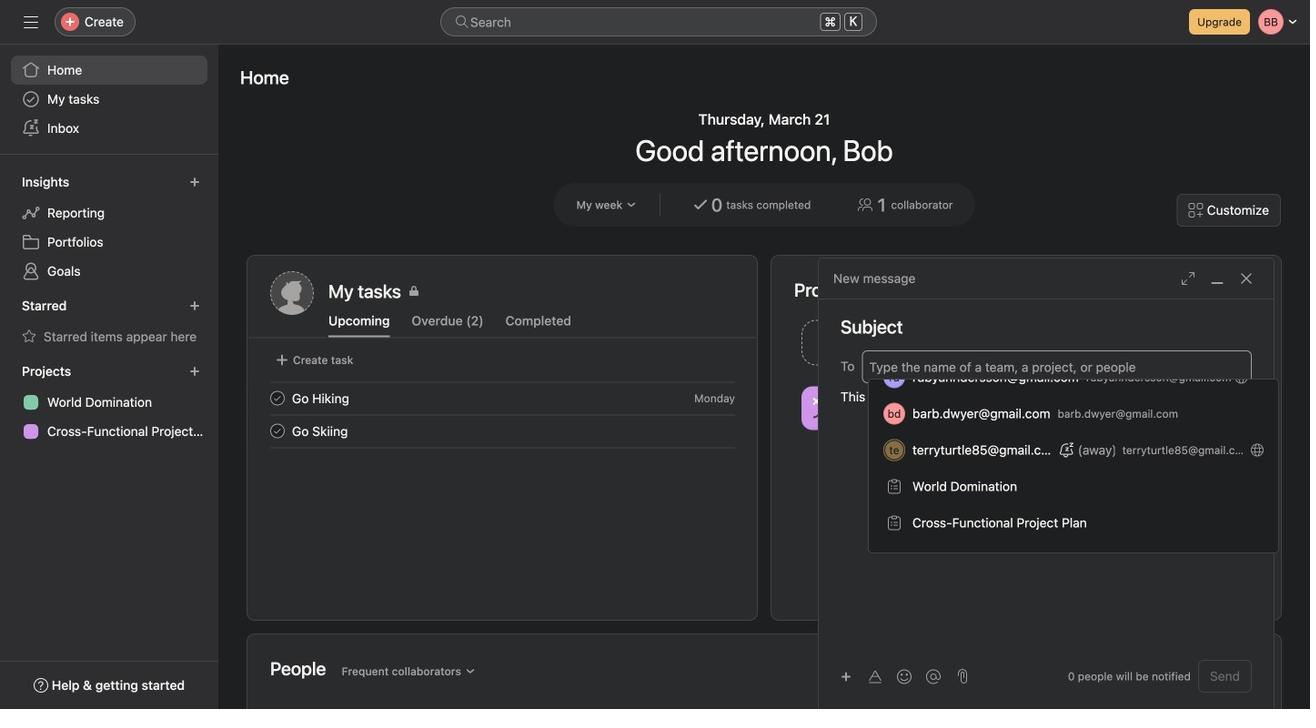 Task type: vqa. For each thing, say whether or not it's contained in the screenshot.
'Base Project Template' link
no



Task type: locate. For each thing, give the bounding box(es) containing it.
0 vertical spatial mark complete image
[[267, 387, 289, 409]]

projects element
[[0, 355, 218, 450]]

1 vertical spatial mark complete image
[[267, 420, 289, 442]]

list item
[[795, 315, 1027, 370], [248, 382, 757, 415], [248, 415, 757, 447]]

0 vertical spatial mark complete checkbox
[[267, 387, 289, 409]]

Mark complete checkbox
[[267, 387, 289, 409], [267, 420, 289, 442]]

global element
[[0, 45, 218, 154]]

new insights image
[[189, 177, 200, 188]]

Type the name of a team, a project, or people text field
[[870, 356, 1242, 378]]

close image
[[1240, 271, 1254, 286]]

None field
[[441, 7, 877, 36]]

mark complete image
[[267, 387, 289, 409], [267, 420, 289, 442]]

new project or portfolio image
[[189, 366, 200, 377]]

1 vertical spatial mark complete checkbox
[[267, 420, 289, 442]]

dialog
[[819, 259, 1274, 709]]

toolbar
[[834, 663, 950, 690]]

rocket image
[[1045, 332, 1067, 354]]

1 mark complete image from the top
[[267, 387, 289, 409]]

2 mark complete image from the top
[[267, 420, 289, 442]]

list box
[[869, 380, 1279, 553]]

2 mark complete checkbox from the top
[[267, 420, 289, 442]]



Task type: describe. For each thing, give the bounding box(es) containing it.
1 mark complete checkbox from the top
[[267, 387, 289, 409]]

insert an object image
[[841, 671, 852, 682]]

line_and_symbols image
[[813, 397, 835, 419]]

minimize image
[[1211, 271, 1225, 286]]

insights element
[[0, 166, 218, 289]]

mark complete image for 1st mark complete option from the bottom
[[267, 420, 289, 442]]

starred element
[[0, 289, 218, 355]]

Search tasks, projects, and more text field
[[441, 7, 877, 36]]

at mention image
[[927, 669, 941, 684]]

hide sidebar image
[[24, 15, 38, 29]]

mark complete image for second mark complete option from the bottom
[[267, 387, 289, 409]]

expand popout to full screen image
[[1181, 271, 1196, 286]]

Add subject text field
[[819, 314, 1274, 340]]

add items to starred image
[[189, 300, 200, 311]]

add profile photo image
[[270, 271, 314, 315]]



